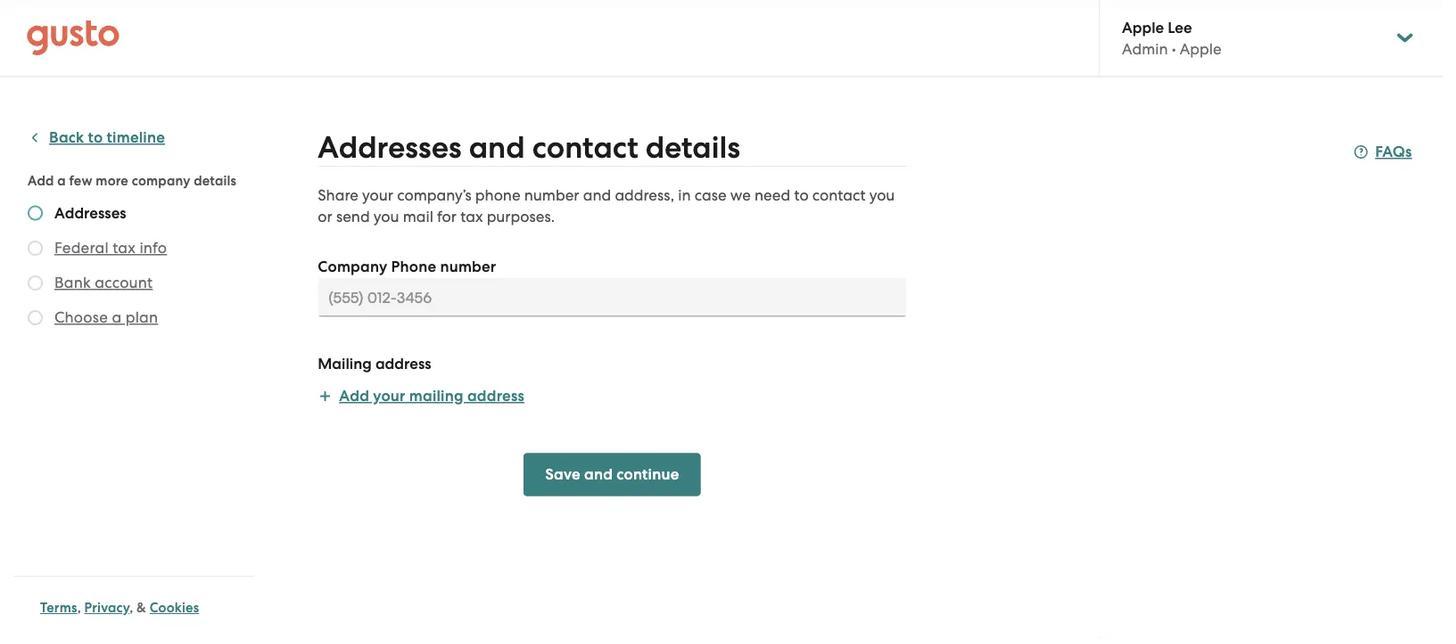 Task type: describe. For each thing, give the bounding box(es) containing it.
Company Phone number telephone field
[[318, 278, 906, 317]]

faqs
[[1375, 143, 1412, 161]]

1 vertical spatial apple
[[1180, 40, 1222, 58]]

need
[[755, 186, 790, 204]]

choose a plan
[[54, 309, 158, 326]]

bank account
[[54, 274, 153, 292]]

0 horizontal spatial number
[[440, 258, 496, 276]]

faqs button
[[1354, 141, 1412, 163]]

plan
[[126, 309, 158, 326]]

privacy link
[[84, 600, 129, 616]]

admin
[[1122, 40, 1168, 58]]

continue
[[617, 466, 679, 484]]

bank account button
[[54, 272, 153, 293]]

case
[[695, 186, 726, 204]]

terms , privacy , & cookies
[[40, 600, 199, 616]]

send
[[336, 208, 370, 226]]

0 horizontal spatial contact
[[532, 130, 638, 166]]

home image
[[27, 20, 120, 56]]

your for add
[[373, 387, 405, 405]]

check image for choose
[[28, 310, 43, 326]]

federal
[[54, 239, 109, 257]]

your for share
[[362, 186, 393, 204]]

company's
[[397, 186, 471, 204]]

company phone number
[[318, 258, 496, 276]]

mailing
[[409, 387, 464, 405]]

back to timeline
[[49, 128, 165, 147]]

addresses list
[[28, 204, 247, 332]]

0 vertical spatial address
[[375, 355, 431, 373]]

tax inside button
[[113, 239, 136, 257]]

privacy
[[84, 600, 129, 616]]

apple lee admin • apple
[[1122, 18, 1222, 58]]

0 horizontal spatial details
[[194, 173, 236, 189]]

timeline
[[107, 128, 165, 147]]

1 horizontal spatial address
[[467, 387, 524, 405]]

cookies button
[[150, 598, 199, 619]]

number inside share your company's phone number and address, in case we need to contact you or send you mail for tax purposes.
[[524, 186, 579, 204]]

cookies
[[150, 600, 199, 616]]

or
[[318, 208, 332, 226]]

terms link
[[40, 600, 77, 616]]

contact inside share your company's phone number and address, in case we need to contact you or send you mail for tax purposes.
[[812, 186, 866, 204]]

and for addresses
[[469, 130, 525, 166]]

few
[[69, 173, 92, 189]]

we
[[730, 186, 751, 204]]

and for save
[[584, 466, 613, 484]]

mailing address
[[318, 355, 431, 373]]

purposes.
[[487, 208, 555, 226]]

bank
[[54, 274, 91, 292]]

phone
[[391, 258, 436, 276]]

account
[[95, 274, 153, 292]]

a for add
[[57, 173, 66, 189]]

mailing
[[318, 355, 372, 373]]

save and continue button
[[524, 454, 701, 496]]



Task type: vqa. For each thing, say whether or not it's contained in the screenshot.
"analytics" to the left
no



Task type: locate. For each thing, give the bounding box(es) containing it.
0 horizontal spatial you
[[374, 208, 399, 226]]

1 horizontal spatial add
[[339, 387, 369, 405]]

address up add your mailing address
[[375, 355, 431, 373]]

details up in
[[645, 130, 740, 166]]

addresses up company's
[[318, 130, 462, 166]]

0 vertical spatial contact
[[532, 130, 638, 166]]

address,
[[615, 186, 674, 204]]

your down mailing address
[[373, 387, 405, 405]]

1 vertical spatial address
[[467, 387, 524, 405]]

0 vertical spatial add
[[28, 173, 54, 189]]

share
[[318, 186, 358, 204]]

tax right for
[[460, 208, 483, 226]]

add left 'few' in the left of the page
[[28, 173, 54, 189]]

you
[[869, 186, 895, 204], [374, 208, 399, 226]]

and
[[469, 130, 525, 166], [583, 186, 611, 204], [584, 466, 613, 484]]

0 vertical spatial a
[[57, 173, 66, 189]]

lee
[[1168, 18, 1192, 36]]

address right mailing
[[467, 387, 524, 405]]

a left plan
[[112, 309, 122, 326]]

company
[[132, 173, 190, 189]]

a for choose
[[112, 309, 122, 326]]

addresses for addresses
[[54, 204, 126, 222]]

1 check image from the top
[[28, 206, 43, 221]]

0 horizontal spatial addresses
[[54, 204, 126, 222]]

1 vertical spatial and
[[583, 186, 611, 204]]

check image
[[28, 206, 43, 221], [28, 241, 43, 256], [28, 276, 43, 291], [28, 310, 43, 326]]

add for add your mailing address
[[339, 387, 369, 405]]

tax
[[460, 208, 483, 226], [113, 239, 136, 257]]

share your company's phone number and address, in case we need to contact you or send you mail for tax purposes.
[[318, 186, 895, 226]]

choose a plan button
[[54, 307, 158, 328]]

0 horizontal spatial to
[[88, 128, 103, 147]]

and left address,
[[583, 186, 611, 204]]

, left 'privacy' link at the left
[[77, 600, 81, 616]]

to right need
[[794, 186, 809, 204]]

4 check image from the top
[[28, 310, 43, 326]]

1 vertical spatial a
[[112, 309, 122, 326]]

, left &
[[129, 600, 133, 616]]

choose
[[54, 309, 108, 326]]

add a few more company details
[[28, 173, 236, 189]]

more
[[96, 173, 128, 189]]

1 vertical spatial addresses
[[54, 204, 126, 222]]

1 vertical spatial tax
[[113, 239, 136, 257]]

•
[[1172, 40, 1176, 58]]

1 vertical spatial your
[[373, 387, 405, 405]]

your up send
[[362, 186, 393, 204]]

0 vertical spatial and
[[469, 130, 525, 166]]

address
[[375, 355, 431, 373], [467, 387, 524, 405]]

0 vertical spatial addresses
[[318, 130, 462, 166]]

save and continue
[[545, 466, 679, 484]]

federal tax info
[[54, 239, 167, 257]]

number right phone
[[440, 258, 496, 276]]

1 horizontal spatial details
[[645, 130, 740, 166]]

0 vertical spatial details
[[645, 130, 740, 166]]

add
[[28, 173, 54, 189], [339, 387, 369, 405]]

0 horizontal spatial address
[[375, 355, 431, 373]]

number
[[524, 186, 579, 204], [440, 258, 496, 276]]

addresses inside list
[[54, 204, 126, 222]]

in
[[678, 186, 691, 204]]

to inside button
[[88, 128, 103, 147]]

and right save
[[584, 466, 613, 484]]

details right "company"
[[194, 173, 236, 189]]

number up purposes.
[[524, 186, 579, 204]]

apple right •
[[1180, 40, 1222, 58]]

a
[[57, 173, 66, 189], [112, 309, 122, 326]]

your inside share your company's phone number and address, in case we need to contact you or send you mail for tax purposes.
[[362, 186, 393, 204]]

add for add a few more company details
[[28, 173, 54, 189]]

and inside share your company's phone number and address, in case we need to contact you or send you mail for tax purposes.
[[583, 186, 611, 204]]

2 check image from the top
[[28, 241, 43, 256]]

back
[[49, 128, 84, 147]]

for
[[437, 208, 457, 226]]

your
[[362, 186, 393, 204], [373, 387, 405, 405]]

1 horizontal spatial ,
[[129, 600, 133, 616]]

1 vertical spatial details
[[194, 173, 236, 189]]

and inside button
[[584, 466, 613, 484]]

apple up admin
[[1122, 18, 1164, 36]]

1 vertical spatial number
[[440, 258, 496, 276]]

contact right need
[[812, 186, 866, 204]]

,
[[77, 600, 81, 616], [129, 600, 133, 616]]

1 horizontal spatial tax
[[460, 208, 483, 226]]

1 horizontal spatial number
[[524, 186, 579, 204]]

1 horizontal spatial you
[[869, 186, 895, 204]]

phone
[[475, 186, 521, 204]]

0 horizontal spatial ,
[[77, 600, 81, 616]]

0 horizontal spatial a
[[57, 173, 66, 189]]

federal tax info button
[[54, 237, 167, 259]]

add your mailing address
[[339, 387, 524, 405]]

0 horizontal spatial apple
[[1122, 18, 1164, 36]]

to right back
[[88, 128, 103, 147]]

contact
[[532, 130, 638, 166], [812, 186, 866, 204]]

2 , from the left
[[129, 600, 133, 616]]

1 vertical spatial you
[[374, 208, 399, 226]]

mail
[[403, 208, 433, 226]]

1 horizontal spatial addresses
[[318, 130, 462, 166]]

1 horizontal spatial apple
[[1180, 40, 1222, 58]]

0 vertical spatial number
[[524, 186, 579, 204]]

apple
[[1122, 18, 1164, 36], [1180, 40, 1222, 58]]

details
[[645, 130, 740, 166], [194, 173, 236, 189]]

a inside button
[[112, 309, 122, 326]]

add down the mailing
[[339, 387, 369, 405]]

1 , from the left
[[77, 600, 81, 616]]

addresses for addresses and contact details
[[318, 130, 462, 166]]

and up the phone
[[469, 130, 525, 166]]

check image for bank
[[28, 276, 43, 291]]

back to timeline button
[[28, 127, 165, 149]]

contact up share your company's phone number and address, in case we need to contact you or send you mail for tax purposes.
[[532, 130, 638, 166]]

tax inside share your company's phone number and address, in case we need to contact you or send you mail for tax purposes.
[[460, 208, 483, 226]]

1 vertical spatial contact
[[812, 186, 866, 204]]

addresses
[[318, 130, 462, 166], [54, 204, 126, 222]]

company
[[318, 258, 387, 276]]

0 vertical spatial tax
[[460, 208, 483, 226]]

info
[[140, 239, 167, 257]]

&
[[137, 600, 146, 616]]

0 horizontal spatial add
[[28, 173, 54, 189]]

3 check image from the top
[[28, 276, 43, 291]]

1 horizontal spatial to
[[794, 186, 809, 204]]

a left 'few' in the left of the page
[[57, 173, 66, 189]]

0 vertical spatial your
[[362, 186, 393, 204]]

1 vertical spatial to
[[794, 186, 809, 204]]

save
[[545, 466, 580, 484]]

addresses and contact details
[[318, 130, 740, 166]]

terms
[[40, 600, 77, 616]]

1 horizontal spatial a
[[112, 309, 122, 326]]

to inside share your company's phone number and address, in case we need to contact you or send you mail for tax purposes.
[[794, 186, 809, 204]]

1 vertical spatial add
[[339, 387, 369, 405]]

0 vertical spatial you
[[869, 186, 895, 204]]

0 vertical spatial to
[[88, 128, 103, 147]]

0 horizontal spatial tax
[[113, 239, 136, 257]]

2 vertical spatial and
[[584, 466, 613, 484]]

1 horizontal spatial contact
[[812, 186, 866, 204]]

addresses down 'few' in the left of the page
[[54, 204, 126, 222]]

check image for federal
[[28, 241, 43, 256]]

tax left info
[[113, 239, 136, 257]]

to
[[88, 128, 103, 147], [794, 186, 809, 204]]

0 vertical spatial apple
[[1122, 18, 1164, 36]]



